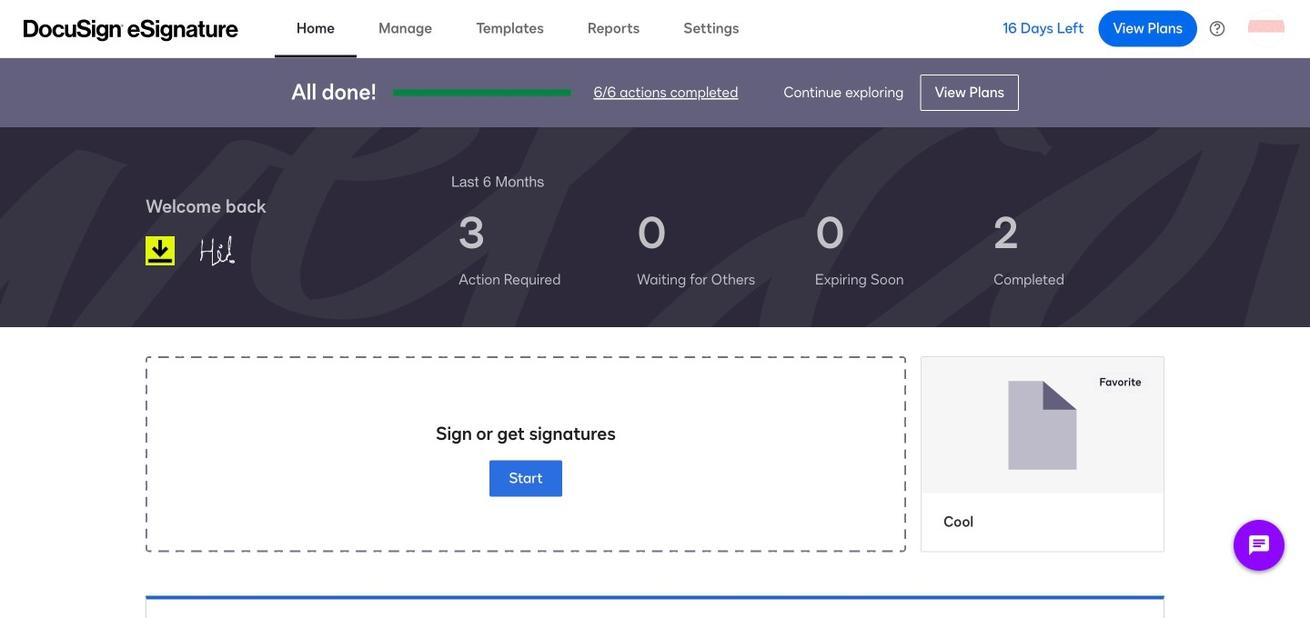 Task type: locate. For each thing, give the bounding box(es) containing it.
docusign esignature image
[[24, 20, 238, 41]]

use cool image
[[922, 358, 1164, 494]]

generic name image
[[190, 227, 285, 275]]

list
[[451, 193, 1164, 306]]

heading
[[451, 171, 544, 193]]



Task type: describe. For each thing, give the bounding box(es) containing it.
your uploaded profile image image
[[1248, 10, 1285, 47]]

docusignlogo image
[[146, 237, 175, 266]]



Task type: vqa. For each thing, say whether or not it's contained in the screenshot.
Your uploaded profile image
yes



